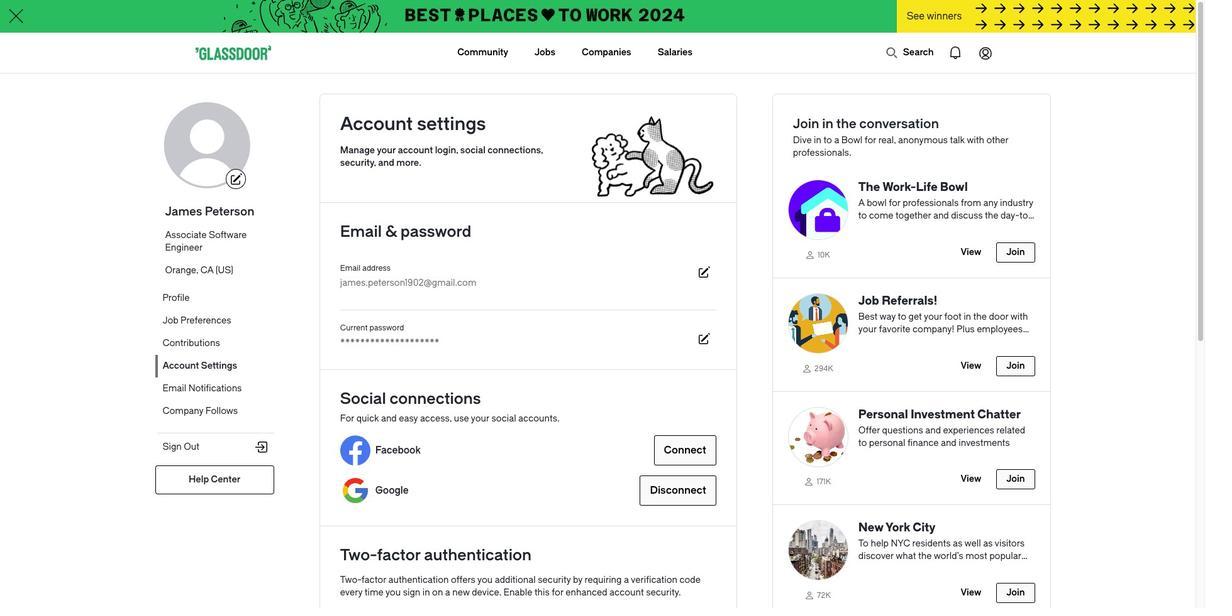 Task type: locate. For each thing, give the bounding box(es) containing it.
on
[[432, 588, 443, 599]]

company!
[[913, 324, 955, 335]]

and down experiences
[[941, 438, 957, 449]]

account inside two-factor authentication offers you additional security by requiring a verification code every time you sign in on a new device. enable this for enhanced account security.
[[610, 588, 644, 599]]

0 horizontal spatial account
[[163, 361, 199, 372]]

294k link
[[788, 361, 848, 376]]

job for referrals!
[[858, 294, 879, 308]]

bowl inside 'join in the conversation dive in to a bowl for real, anonymous talk with other professionals.'
[[841, 135, 863, 146]]

authentication up sign
[[388, 576, 449, 586]]

security
[[538, 576, 571, 586]]

1 vertical spatial for
[[889, 198, 901, 209]]

4 image for bowl image from the top
[[788, 521, 848, 581]]

to up "professionals."
[[824, 135, 832, 146]]

bowl
[[841, 135, 863, 146], [940, 181, 968, 194]]

the down residents
[[918, 552, 932, 563]]

1 vertical spatial email
[[340, 264, 360, 273]]

to inside 'join in the conversation dive in to a bowl for real, anonymous talk with other professionals.'
[[824, 135, 832, 146]]

help center link
[[155, 466, 274, 495]]

to inside job referrals! best way to get your foot in the door with your favorite company! plus employees won't mind getting that referral money!
[[898, 312, 906, 323]]

referral
[[956, 337, 986, 348]]

0 horizontal spatial as
[[953, 539, 963, 550]]

bowl up "professionals."
[[841, 135, 863, 146]]

experiences
[[943, 426, 994, 436]]

york
[[886, 522, 910, 535]]

email inside email address james.peterson1902@gmail.com
[[340, 264, 360, 273]]

email for email & password
[[340, 223, 382, 241]]

image for bowl image for new york city
[[788, 521, 848, 581]]

0 vertical spatial a
[[834, 135, 839, 146]]

current password element
[[340, 321, 404, 336]]

0 vertical spatial bowl
[[841, 135, 863, 146]]

1 vertical spatial you
[[386, 588, 401, 599]]

account down contributions
[[163, 361, 199, 372]]

life
[[916, 181, 938, 194]]

two- for two-factor authentication
[[340, 547, 377, 565]]

for down security
[[552, 588, 563, 599]]

with right the talk
[[967, 135, 984, 146]]

for left the real, at top
[[865, 135, 876, 146]]

account
[[398, 145, 433, 156], [610, 588, 644, 599]]

factor up sign
[[377, 547, 421, 565]]

0 horizontal spatial social
[[460, 145, 486, 156]]

lottie animation container image inside search button
[[885, 47, 898, 59]]

getting
[[907, 337, 936, 348]]

1 horizontal spatial social
[[492, 414, 516, 425]]

help
[[871, 539, 889, 550]]

authentication up offers
[[424, 547, 531, 565]]

factor up time at the left bottom
[[362, 576, 386, 586]]

a right requiring in the bottom of the page
[[624, 576, 629, 586]]

password up ********************
[[369, 324, 404, 333]]

1 two- from the top
[[340, 547, 377, 565]]

job up "best"
[[858, 294, 879, 308]]

related
[[997, 426, 1025, 436]]

social inside social connections for quick and easy access, use your social accounts.
[[492, 414, 516, 425]]

image for bowl image up 294k link
[[788, 294, 848, 354]]

orange,
[[165, 265, 198, 276]]

join in the conversation dive in to a bowl for real, anonymous talk with other professionals.
[[793, 117, 1009, 159]]

you left sign
[[386, 588, 401, 599]]

questions
[[882, 426, 923, 436]]

2 vertical spatial email
[[163, 384, 186, 394]]

door
[[989, 312, 1009, 323]]

0 horizontal spatial account
[[398, 145, 433, 156]]

1 vertical spatial social
[[492, 414, 516, 425]]

community link
[[457, 33, 508, 73]]

1 horizontal spatial as
[[983, 539, 993, 550]]

0 vertical spatial authentication
[[424, 547, 531, 565]]

lottie animation container image
[[940, 38, 970, 68], [940, 38, 970, 68], [970, 38, 1000, 68], [970, 38, 1000, 68], [885, 47, 898, 59]]

account down requiring in the bottom of the page
[[610, 588, 644, 599]]

password
[[401, 223, 471, 241], [369, 324, 404, 333]]

your right manage
[[377, 145, 396, 156]]

your up company!
[[924, 312, 942, 323]]

a inside 'join in the conversation dive in to a bowl for real, anonymous talk with other professionals.'
[[834, 135, 839, 146]]

to inside the work-life bowl a bowl for professionals from any industry to come together and discuss the day-to- day happenings of work-life.
[[858, 211, 867, 221]]

0 vertical spatial account
[[340, 114, 413, 135]]

2 vertical spatial for
[[552, 588, 563, 599]]

0 vertical spatial account
[[398, 145, 433, 156]]

and up work-
[[933, 211, 949, 221]]

engineer
[[165, 243, 203, 253]]

the inside 'join in the conversation dive in to a bowl for real, anonymous talk with other professionals.'
[[836, 117, 856, 131]]

0 horizontal spatial for
[[552, 588, 563, 599]]

two-
[[340, 547, 377, 565], [340, 576, 362, 586]]

with right door
[[1011, 312, 1028, 323]]

1 vertical spatial authentication
[[388, 576, 449, 586]]

0 horizontal spatial you
[[386, 588, 401, 599]]

for inside the work-life bowl a bowl for professionals from any industry to come together and discuss the day-to- day happenings of work-life.
[[889, 198, 901, 209]]

1 horizontal spatial account
[[340, 114, 413, 135]]

associate software engineer
[[165, 230, 247, 253]]

referrals!
[[882, 294, 937, 308]]

a up "professionals."
[[834, 135, 839, 146]]

two- inside two-factor authentication offers you additional security by requiring a verification code every time you sign in on a new device. enable this for enhanced account security.
[[340, 576, 362, 586]]

as left well
[[953, 539, 963, 550]]

your inside manage your account login, social connections, security, and more.
[[377, 145, 396, 156]]

to down offer
[[858, 438, 867, 449]]

for
[[865, 135, 876, 146], [889, 198, 901, 209], [552, 588, 563, 599]]

account up more.
[[398, 145, 433, 156]]

to inside new york city to help nyc residents as well as visitors discover what the world's most popular city has to offer!
[[892, 564, 901, 575]]

conversation
[[859, 117, 939, 131]]

social right "login,"
[[460, 145, 486, 156]]

image for bowl image for the work-life bowl
[[788, 180, 848, 240]]

for inside 'join in the conversation dive in to a bowl for real, anonymous talk with other professionals.'
[[865, 135, 876, 146]]

0 vertical spatial job
[[858, 294, 879, 308]]

as right well
[[983, 539, 993, 550]]

ca
[[201, 265, 213, 276]]

1 vertical spatial account
[[163, 361, 199, 372]]

1 horizontal spatial for
[[865, 135, 876, 146]]

happenings
[[875, 223, 924, 234]]

as
[[953, 539, 963, 550], [983, 539, 993, 550]]

popular
[[989, 552, 1021, 563]]

the up "professionals."
[[836, 117, 856, 131]]

0 vertical spatial for
[[865, 135, 876, 146]]

help
[[189, 475, 209, 486]]

account inside manage your account login, social connections, security, and more.
[[398, 145, 433, 156]]

1 horizontal spatial account
[[610, 588, 644, 599]]

authentication inside two-factor authentication offers you additional security by requiring a verification code every time you sign in on a new device. enable this for enhanced account security.
[[388, 576, 449, 586]]

1 vertical spatial password
[[369, 324, 404, 333]]

1 vertical spatial a
[[624, 576, 629, 586]]

2 horizontal spatial for
[[889, 198, 901, 209]]

social
[[460, 145, 486, 156], [492, 414, 516, 425]]

2 image for bowl image from the top
[[788, 294, 848, 354]]

1 horizontal spatial bowl
[[940, 181, 968, 194]]

lottie animation container image
[[407, 33, 458, 72], [407, 33, 458, 72], [885, 47, 898, 59]]

1 vertical spatial two-
[[340, 576, 362, 586]]

personal
[[858, 408, 908, 422]]

image for bowl image up 171k link
[[788, 407, 848, 468]]

image for bowl image
[[788, 180, 848, 240], [788, 294, 848, 354], [788, 407, 848, 468], [788, 521, 848, 581]]

0 vertical spatial with
[[967, 135, 984, 146]]

in
[[822, 117, 833, 131], [814, 135, 821, 146], [964, 312, 971, 323], [423, 588, 430, 599]]

authentication for two-factor authentication
[[424, 547, 531, 565]]

and left more.
[[378, 158, 394, 169]]

account up manage
[[340, 114, 413, 135]]

0 horizontal spatial job
[[163, 316, 178, 326]]

to left get
[[898, 312, 906, 323]]

social left accounts.
[[492, 414, 516, 425]]

personal
[[869, 438, 905, 449]]

a
[[834, 135, 839, 146], [624, 576, 629, 586], [445, 588, 450, 599]]

account
[[340, 114, 413, 135], [163, 361, 199, 372]]

come
[[869, 211, 893, 221]]

password right &
[[401, 223, 471, 241]]

jobs link
[[535, 33, 555, 73]]

email left address
[[340, 264, 360, 273]]

(us)
[[216, 265, 233, 276]]

email & password
[[340, 223, 471, 241]]

0 vertical spatial factor
[[377, 547, 421, 565]]

for down work-
[[889, 198, 901, 209]]

email
[[340, 223, 382, 241], [340, 264, 360, 273], [163, 384, 186, 394]]

new york city to help nyc residents as well as visitors discover what the world's most popular city has to offer!
[[858, 522, 1025, 575]]

email left &
[[340, 223, 382, 241]]

factor inside two-factor authentication offers you additional security by requiring a verification code every time you sign in on a new device. enable this for enhanced account security.
[[362, 576, 386, 586]]

job down profile
[[163, 316, 178, 326]]

1 vertical spatial bowl
[[940, 181, 968, 194]]

software
[[209, 230, 247, 241]]

the down any
[[985, 211, 999, 221]]

offers
[[451, 576, 475, 586]]

with
[[967, 135, 984, 146], [1011, 312, 1028, 323]]

a right on
[[445, 588, 450, 599]]

you up device.
[[477, 576, 493, 586]]

notifications
[[188, 384, 242, 394]]

two-factor authentication
[[340, 547, 531, 565]]

job inside job referrals! best way to get your foot in the door with your favorite company! plus employees won't mind getting that referral money!
[[858, 294, 879, 308]]

1 horizontal spatial you
[[477, 576, 493, 586]]

connections,
[[488, 145, 543, 156]]

offer!
[[903, 564, 926, 575]]

2 as from the left
[[983, 539, 993, 550]]

work-
[[883, 181, 916, 194]]

1 vertical spatial job
[[163, 316, 178, 326]]

to right 'has'
[[892, 564, 901, 575]]

1 vertical spatial account
[[610, 588, 644, 599]]

the left door
[[973, 312, 987, 323]]

account for account settings
[[340, 114, 413, 135]]

email address james.peterson1902@gmail.com
[[340, 264, 476, 289]]

your right use
[[471, 414, 489, 425]]

use
[[454, 414, 469, 425]]

3 image for bowl image from the top
[[788, 407, 848, 468]]

foot
[[944, 312, 962, 323]]

1 vertical spatial with
[[1011, 312, 1028, 323]]

image for bowl image up 72k link
[[788, 521, 848, 581]]

to down a
[[858, 211, 867, 221]]

email for email notifications
[[163, 384, 186, 394]]

access,
[[420, 414, 452, 425]]

current
[[340, 324, 368, 333]]

1 vertical spatial factor
[[362, 576, 386, 586]]

well
[[965, 539, 981, 550]]

any
[[983, 198, 998, 209]]

the inside job referrals! best way to get your foot in the door with your favorite company! plus employees won't mind getting that referral money!
[[973, 312, 987, 323]]

get
[[909, 312, 922, 323]]

2 vertical spatial a
[[445, 588, 450, 599]]

0 horizontal spatial bowl
[[841, 135, 863, 146]]

in left on
[[423, 588, 430, 599]]

in up "professionals."
[[814, 135, 821, 146]]

enhanced
[[566, 588, 607, 599]]

factor for two-factor authentication
[[377, 547, 421, 565]]

more.
[[396, 158, 421, 169]]

out
[[184, 442, 199, 453]]

and left easy
[[381, 414, 397, 425]]

world's
[[934, 552, 963, 563]]

bowl up from
[[940, 181, 968, 194]]

has
[[875, 564, 890, 575]]

1 horizontal spatial with
[[1011, 312, 1028, 323]]

2 two- from the top
[[340, 576, 362, 586]]

0 horizontal spatial with
[[967, 135, 984, 146]]

1 image for bowl image from the top
[[788, 180, 848, 240]]

social connections for quick and easy access, use your social accounts.
[[340, 391, 560, 425]]

1 horizontal spatial job
[[858, 294, 879, 308]]

in up plus
[[964, 312, 971, 323]]

image for bowl image for personal investment chatter
[[788, 407, 848, 468]]

for inside two-factor authentication offers you additional security by requiring a verification code every time you sign in on a new device. enable this for enhanced account security.
[[552, 588, 563, 599]]

0 vertical spatial email
[[340, 223, 382, 241]]

email up company
[[163, 384, 186, 394]]

2 horizontal spatial a
[[834, 135, 839, 146]]

real,
[[879, 135, 896, 146]]

0 vertical spatial social
[[460, 145, 486, 156]]

with inside job referrals! best way to get your foot in the door with your favorite company! plus employees won't mind getting that referral money!
[[1011, 312, 1028, 323]]

your
[[377, 145, 396, 156], [924, 312, 942, 323], [858, 324, 877, 335], [471, 414, 489, 425]]

settings
[[201, 361, 237, 372]]

0 vertical spatial two-
[[340, 547, 377, 565]]

0 vertical spatial password
[[401, 223, 471, 241]]

image for bowl image left a
[[788, 180, 848, 240]]



Task type: vqa. For each thing, say whether or not it's contained in the screenshot.


Task type: describe. For each thing, give the bounding box(es) containing it.
every
[[340, 588, 363, 599]]

10k
[[818, 251, 830, 260]]

72k link
[[788, 588, 848, 604]]

see
[[907, 11, 925, 22]]

day-
[[1001, 211, 1020, 221]]

community
[[457, 47, 508, 58]]

two-factor authentication offers you additional security by requiring a verification code every time you sign in on a new device. enable this for enhanced account security.
[[340, 576, 701, 599]]

google
[[375, 486, 409, 497]]

city
[[913, 522, 936, 535]]

facebook
[[375, 445, 421, 457]]

plus
[[957, 324, 975, 335]]

******************** element
[[340, 337, 691, 350]]

requiring
[[585, 576, 622, 586]]

investments
[[959, 438, 1010, 449]]

current password ********************
[[340, 324, 440, 348]]

address
[[362, 264, 391, 273]]

10k link
[[788, 247, 848, 263]]

salaries link
[[658, 33, 693, 73]]

to-
[[1020, 211, 1032, 221]]

companies link
[[582, 33, 631, 73]]

discover
[[858, 552, 894, 563]]

1 as from the left
[[953, 539, 963, 550]]

in inside job referrals! best way to get your foot in the door with your favorite company! plus employees won't mind getting that referral money!
[[964, 312, 971, 323]]

company
[[163, 406, 203, 417]]

authentication for two-factor authentication offers you additional security by requiring a verification code every time you sign in on a new device. enable this for enhanced account security.
[[388, 576, 449, 586]]

to
[[858, 539, 869, 550]]

work-
[[937, 223, 961, 234]]

residents
[[912, 539, 951, 550]]

center
[[211, 475, 240, 486]]

lottie animation container image inside search button
[[885, 47, 898, 59]]

image for bowl image for job referrals!
[[788, 294, 848, 354]]

this
[[535, 588, 550, 599]]

sign
[[163, 442, 182, 453]]

and up "finance"
[[925, 426, 941, 436]]

social inside manage your account login, social connections, security, and more.
[[460, 145, 486, 156]]

james
[[165, 205, 202, 219]]

and inside social connections for quick and easy access, use your social accounts.
[[381, 414, 397, 425]]

talk
[[950, 135, 965, 146]]

0 horizontal spatial a
[[445, 588, 450, 599]]

preferences
[[181, 316, 231, 326]]

jobs
[[535, 47, 555, 58]]

settings
[[417, 114, 486, 135]]

your down "best"
[[858, 324, 877, 335]]

email address element
[[340, 261, 391, 276]]

associate
[[165, 230, 207, 241]]

new
[[452, 588, 470, 599]]

best
[[858, 312, 878, 323]]

orange, ca (us)
[[165, 265, 233, 276]]

james.peterson1902@gmail.com element
[[340, 277, 691, 290]]

money!
[[988, 337, 1020, 348]]

account for account settings
[[163, 361, 199, 372]]

nyc
[[891, 539, 910, 550]]

the inside new york city to help nyc residents as well as visitors discover what the world's most popular city has to offer!
[[918, 552, 932, 563]]

with inside 'join in the conversation dive in to a bowl for real, anonymous talk with other professionals.'
[[967, 135, 984, 146]]

salaries
[[658, 47, 693, 58]]

********************
[[340, 338, 440, 348]]

password inside current password ********************
[[369, 324, 404, 333]]

in right "join"
[[822, 117, 833, 131]]

factor for two-factor authentication offers you additional security by requiring a verification code every time you sign in on a new device. enable this for enhanced account security.
[[362, 576, 386, 586]]

two- for two-factor authentication offers you additional security by requiring a verification code every time you sign in on a new device. enable this for enhanced account security.
[[340, 576, 362, 586]]

171k link
[[788, 475, 848, 490]]

way
[[880, 312, 896, 323]]

your inside social connections for quick and easy access, use your social accounts.
[[471, 414, 489, 425]]

social
[[340, 391, 386, 408]]

city
[[858, 564, 873, 575]]

anonymous
[[898, 135, 948, 146]]

james.peterson1902@gmail.com
[[340, 278, 476, 289]]

job referrals! best way to get your foot in the door with your favorite company! plus employees won't mind getting that referral money!
[[858, 294, 1028, 348]]

bowl
[[867, 198, 887, 209]]

verification
[[631, 576, 677, 586]]

code
[[680, 576, 701, 586]]

&
[[385, 223, 397, 241]]

account settings
[[163, 361, 237, 372]]

most
[[966, 552, 987, 563]]

help center
[[189, 475, 240, 486]]

follows
[[206, 406, 238, 417]]

accounts.
[[518, 414, 560, 425]]

72k
[[817, 592, 831, 601]]

171k
[[817, 478, 831, 487]]

new
[[858, 522, 884, 535]]

what
[[896, 552, 916, 563]]

0 vertical spatial you
[[477, 576, 493, 586]]

by
[[573, 576, 582, 586]]

time
[[365, 588, 384, 599]]

finance
[[908, 438, 939, 449]]

industry
[[1000, 198, 1033, 209]]

and inside manage your account login, social connections, security, and more.
[[378, 158, 394, 169]]

the inside the work-life bowl a bowl for professionals from any industry to come together and discuss the day-to- day happenings of work-life.
[[985, 211, 999, 221]]

see winners
[[907, 11, 962, 22]]

job for preferences
[[163, 316, 178, 326]]

of
[[926, 223, 935, 234]]

professionals.
[[793, 148, 851, 159]]

bowl inside the work-life bowl a bowl for professionals from any industry to come together and discuss the day-to- day happenings of work-life.
[[940, 181, 968, 194]]

together
[[896, 211, 931, 221]]

profile
[[163, 293, 190, 304]]

manage
[[340, 145, 375, 156]]

to inside personal investment chatter offer questions and experiences related to personal finance and investments
[[858, 438, 867, 449]]

search button
[[879, 40, 940, 65]]

connections
[[390, 391, 481, 408]]

day
[[858, 223, 873, 234]]

email for email address james.peterson1902@gmail.com
[[340, 264, 360, 273]]

contributions
[[163, 338, 220, 349]]

in inside two-factor authentication offers you additional security by requiring a verification code every time you sign in on a new device. enable this for enhanced account security.
[[423, 588, 430, 599]]

dive
[[793, 135, 812, 146]]

1 horizontal spatial a
[[624, 576, 629, 586]]

email notifications
[[163, 384, 242, 394]]

and inside the work-life bowl a bowl for professionals from any industry to come together and discuss the day-to- day happenings of work-life.
[[933, 211, 949, 221]]

security,
[[340, 158, 376, 169]]



